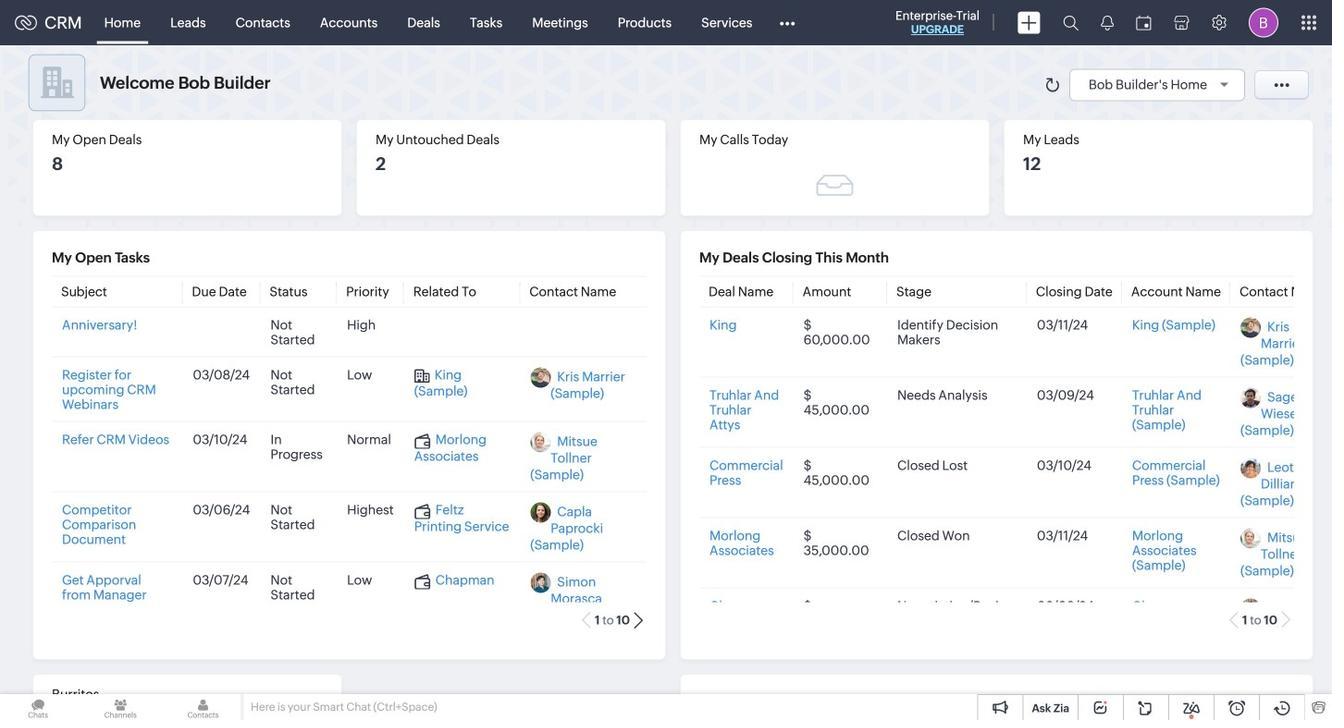 Task type: describe. For each thing, give the bounding box(es) containing it.
chats image
[[0, 695, 76, 721]]

channels image
[[83, 695, 159, 721]]

signals image
[[1101, 15, 1114, 31]]

search image
[[1063, 15, 1079, 31]]

contacts image
[[165, 695, 241, 721]]

profile element
[[1238, 0, 1290, 45]]

logo image
[[15, 15, 37, 30]]



Task type: vqa. For each thing, say whether or not it's contained in the screenshot.
PM to the bottom
no



Task type: locate. For each thing, give the bounding box(es) containing it.
create menu image
[[1018, 12, 1041, 34]]

create menu element
[[1007, 0, 1052, 45]]

profile image
[[1249, 8, 1279, 37]]

search element
[[1052, 0, 1090, 45]]

signals element
[[1090, 0, 1125, 45]]

Other Modules field
[[767, 8, 807, 37]]

calendar image
[[1136, 15, 1152, 30]]



